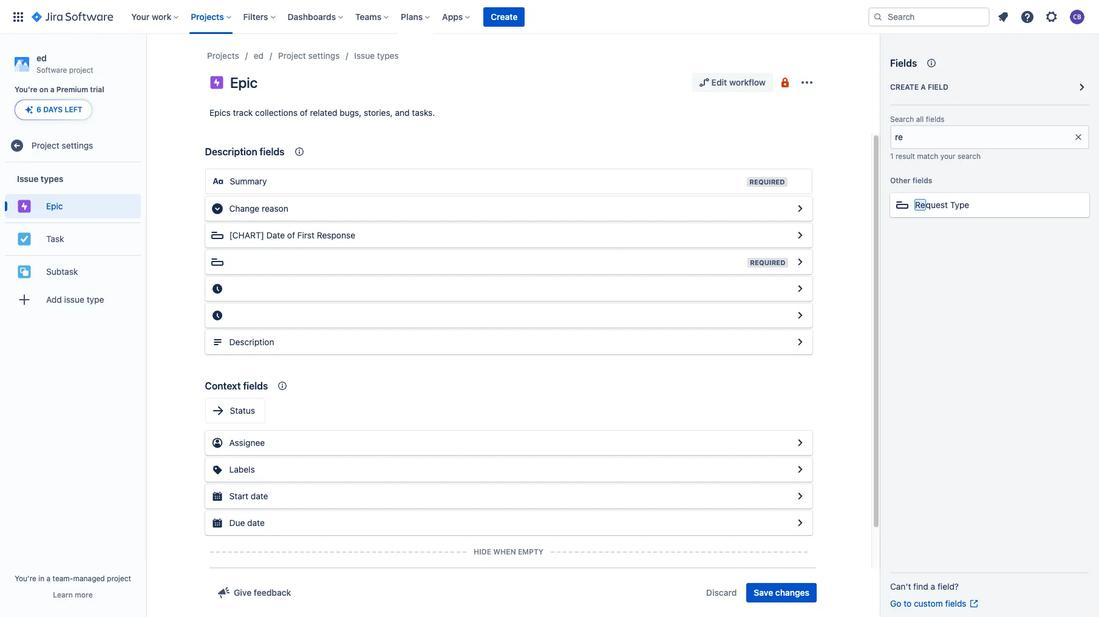 Task type: locate. For each thing, give the bounding box(es) containing it.
create
[[491, 11, 518, 22], [890, 83, 919, 92]]

more information about the context fields image for context fields
[[275, 379, 290, 394]]

1 vertical spatial projects
[[207, 50, 239, 61]]

1 horizontal spatial epic
[[230, 74, 257, 91]]

fields for other fields
[[913, 176, 933, 185]]

date
[[251, 491, 268, 502], [247, 518, 265, 528]]

a for you're on a premium trial
[[50, 85, 54, 94]]

date right due
[[247, 518, 265, 528]]

1 vertical spatial project
[[107, 575, 131, 584]]

ed for ed
[[254, 50, 264, 61]]

0 vertical spatial project
[[278, 50, 306, 61]]

ed for ed software project
[[36, 53, 47, 63]]

discard
[[706, 588, 737, 598]]

required button
[[205, 250, 812, 275]]

1 horizontal spatial issue
[[354, 50, 375, 61]]

clear image
[[1074, 132, 1084, 142]]

banner
[[0, 0, 1099, 34]]

1 horizontal spatial project
[[278, 50, 306, 61]]

0 vertical spatial types
[[377, 50, 399, 61]]

settings image
[[1045, 9, 1059, 24]]

issue types for group containing issue types
[[17, 174, 63, 184]]

projects up issue type icon
[[207, 50, 239, 61]]

fields for description fields
[[260, 146, 285, 157]]

6 days left button
[[15, 100, 92, 120]]

a for you're in a team-managed project
[[47, 575, 51, 584]]

open field configuration image inside due date button
[[793, 516, 808, 531]]

managed
[[73, 575, 105, 584]]

1 vertical spatial epic
[[46, 201, 63, 211]]

settings down dashboards dropdown button
[[308, 50, 340, 61]]

add issue type
[[46, 295, 104, 305]]

3 open field configuration image from the top
[[793, 516, 808, 531]]

types
[[377, 50, 399, 61], [41, 174, 63, 184]]

required
[[750, 178, 785, 186], [750, 259, 786, 267]]

open field configuration image inside assignee button
[[793, 436, 808, 451]]

1 vertical spatial project settings link
[[5, 134, 141, 158]]

0 vertical spatial description
[[205, 146, 257, 157]]

1 vertical spatial required
[[750, 259, 786, 267]]

1 horizontal spatial issue types
[[354, 50, 399, 61]]

0 vertical spatial projects
[[191, 11, 224, 22]]

epic link
[[5, 195, 141, 219]]

0 vertical spatial project settings link
[[278, 49, 340, 63]]

team-
[[53, 575, 73, 584]]

project settings down dashboards
[[278, 50, 340, 61]]

settings
[[308, 50, 340, 61], [62, 140, 93, 151]]

1 vertical spatial types
[[41, 174, 63, 184]]

create right apps popup button
[[491, 11, 518, 22]]

0 vertical spatial you're
[[15, 85, 37, 94]]

1 vertical spatial date
[[247, 518, 265, 528]]

fields up status
[[243, 381, 268, 392]]

0 vertical spatial issue types
[[354, 50, 399, 61]]

issue types inside group
[[17, 174, 63, 184]]

edit
[[712, 77, 727, 87]]

fields up summary
[[260, 146, 285, 157]]

0 vertical spatial date
[[251, 491, 268, 502]]

description
[[205, 146, 257, 157], [229, 337, 274, 347]]

add issue type button
[[5, 288, 141, 312]]

description inside button
[[229, 337, 274, 347]]

open field configuration image for due date
[[793, 516, 808, 531]]

1 horizontal spatial ed
[[254, 50, 264, 61]]

0 horizontal spatial of
[[287, 230, 295, 241]]

you're left on
[[15, 85, 37, 94]]

create down fields
[[890, 83, 919, 92]]

software
[[36, 65, 67, 75]]

reason
[[262, 203, 288, 214]]

of left first
[[287, 230, 295, 241]]

[chart]
[[229, 230, 264, 241]]

fields
[[926, 115, 945, 124], [260, 146, 285, 157], [913, 176, 933, 185], [243, 381, 268, 392], [945, 599, 967, 609]]

0 horizontal spatial epic
[[46, 201, 63, 211]]

1 vertical spatial of
[[287, 230, 295, 241]]

apps button
[[439, 7, 475, 26]]

filters
[[243, 11, 268, 22]]

change
[[229, 203, 260, 214]]

ed
[[254, 50, 264, 61], [36, 53, 47, 63]]

1 open field configuration image from the top
[[793, 335, 808, 350]]

task
[[46, 234, 64, 244]]

open field configuration image inside required button
[[793, 255, 808, 270]]

you're left in
[[15, 575, 36, 584]]

epic right issue type icon
[[230, 74, 257, 91]]

you're for you're in a team-managed project
[[15, 575, 36, 584]]

issue types up the epic link
[[17, 174, 63, 184]]

0 horizontal spatial project
[[32, 140, 59, 151]]

go
[[890, 599, 902, 609]]

0 vertical spatial issue
[[354, 50, 375, 61]]

you're
[[15, 85, 37, 94], [15, 575, 36, 584]]

result
[[896, 152, 915, 161]]

date right start
[[251, 491, 268, 502]]

epic up task
[[46, 201, 63, 211]]

0 horizontal spatial issue types
[[17, 174, 63, 184]]

0 vertical spatial project
[[69, 65, 93, 75]]

3 open field configuration image from the top
[[793, 255, 808, 270]]

1 vertical spatial project
[[32, 140, 59, 151]]

create for create
[[491, 11, 518, 22]]

a right on
[[50, 85, 54, 94]]

1 vertical spatial description
[[229, 337, 274, 347]]

0 vertical spatial create
[[491, 11, 518, 22]]

0 horizontal spatial project
[[69, 65, 93, 75]]

date
[[267, 230, 285, 241]]

this link will be opened in a new tab image
[[969, 599, 979, 609]]

assignee
[[229, 438, 265, 448]]

project right ed link
[[278, 50, 306, 61]]

1 horizontal spatial create
[[890, 83, 919, 92]]

open field configuration image for required button
[[793, 255, 808, 270]]

open field configuration image for change reason button at the top of page
[[793, 202, 808, 216]]

project settings link
[[278, 49, 340, 63], [5, 134, 141, 158]]

projects inside dropdown button
[[191, 11, 224, 22]]

1 you're from the top
[[15, 85, 37, 94]]

response
[[317, 230, 355, 241]]

project
[[278, 50, 306, 61], [32, 140, 59, 151]]

open field configuration image inside [chart] date of first response button
[[793, 228, 808, 243]]

Search field
[[869, 7, 990, 26]]

7 open field configuration image from the top
[[793, 490, 808, 504]]

a right in
[[47, 575, 51, 584]]

group
[[5, 163, 141, 320]]

issue up the epic link
[[17, 174, 38, 184]]

0 horizontal spatial issue
[[17, 174, 38, 184]]

2 you're from the top
[[15, 575, 36, 584]]

more information about the context fields image
[[292, 145, 306, 159], [275, 379, 290, 394]]

0 vertical spatial open field configuration image
[[793, 335, 808, 350]]

2 vertical spatial open field configuration image
[[793, 516, 808, 531]]

open field configuration image for start date "button"
[[793, 490, 808, 504]]

1 vertical spatial issue types
[[17, 174, 63, 184]]

5 open field configuration image from the top
[[793, 309, 808, 323]]

date for start date
[[251, 491, 268, 502]]

a left "field"
[[921, 83, 926, 92]]

summary
[[230, 176, 267, 186]]

project down 6 days left popup button
[[32, 140, 59, 151]]

project settings down 6 days left
[[32, 140, 93, 151]]

more information about the context fields image right context fields
[[275, 379, 290, 394]]

your work button
[[128, 7, 184, 26]]

open field configuration image
[[793, 202, 808, 216], [793, 228, 808, 243], [793, 255, 808, 270], [793, 282, 808, 296], [793, 309, 808, 323], [793, 436, 808, 451], [793, 490, 808, 504]]

a for can't find a field?
[[931, 582, 936, 592]]

projects for projects dropdown button
[[191, 11, 224, 22]]

issue down teams
[[354, 50, 375, 61]]

description up context fields
[[229, 337, 274, 347]]

date inside due date button
[[247, 518, 265, 528]]

0 horizontal spatial more information about the context fields image
[[275, 379, 290, 394]]

start
[[229, 491, 248, 502]]

issue for group containing issue types
[[17, 174, 38, 184]]

types up the epic link
[[41, 174, 63, 184]]

0 horizontal spatial project settings link
[[5, 134, 141, 158]]

open field configuration image inside start date "button"
[[793, 490, 808, 504]]

issue
[[354, 50, 375, 61], [17, 174, 38, 184]]

issue types down teams dropdown button
[[354, 50, 399, 61]]

of
[[300, 108, 308, 118], [287, 230, 295, 241]]

jira software image
[[32, 9, 113, 24], [32, 9, 113, 24]]

0 horizontal spatial ed
[[36, 53, 47, 63]]

discard button
[[699, 584, 744, 603]]

add issue type image
[[17, 293, 32, 308]]

other fields
[[890, 176, 933, 185]]

description fields
[[205, 146, 285, 157]]

2 open field configuration image from the top
[[793, 463, 808, 477]]

epic group
[[5, 191, 141, 223]]

search image
[[873, 12, 883, 22]]

status
[[230, 406, 255, 416]]

required inside button
[[750, 259, 786, 267]]

projects
[[191, 11, 224, 22], [207, 50, 239, 61]]

settings down left
[[62, 140, 93, 151]]

your
[[131, 11, 150, 22]]

0 vertical spatial more information about the context fields image
[[292, 145, 306, 159]]

0 horizontal spatial types
[[41, 174, 63, 184]]

a right find
[[931, 582, 936, 592]]

ed inside ed software project
[[36, 53, 47, 63]]

project settings link down left
[[5, 134, 141, 158]]

description up summary
[[205, 146, 257, 157]]

project up premium
[[69, 65, 93, 75]]

types down teams dropdown button
[[377, 50, 399, 61]]

more information about the context fields image down collections
[[292, 145, 306, 159]]

when
[[493, 548, 516, 557]]

ed right projects link at the top left of the page
[[254, 50, 264, 61]]

open field configuration image inside description button
[[793, 335, 808, 350]]

1 vertical spatial you're
[[15, 575, 36, 584]]

1 horizontal spatial more information about the context fields image
[[292, 145, 306, 159]]

fields
[[890, 58, 917, 69]]

1 vertical spatial issue
[[17, 174, 38, 184]]

1 horizontal spatial project
[[107, 575, 131, 584]]

2 open field configuration image from the top
[[793, 228, 808, 243]]

fields right other
[[913, 176, 933, 185]]

projects up projects link at the top left of the page
[[191, 11, 224, 22]]

primary element
[[7, 0, 869, 34]]

on
[[39, 85, 48, 94]]

issue types
[[354, 50, 399, 61], [17, 174, 63, 184]]

1 open field configuration image from the top
[[793, 202, 808, 216]]

plans
[[401, 11, 423, 22]]

1 horizontal spatial settings
[[308, 50, 340, 61]]

open field configuration image inside labels button
[[793, 463, 808, 477]]

open field configuration image for labels
[[793, 463, 808, 477]]

edit workflow button
[[692, 73, 773, 92]]

6 open field configuration image from the top
[[793, 436, 808, 451]]

learn more
[[53, 591, 93, 600]]

epics
[[210, 108, 231, 118]]

1 vertical spatial create
[[890, 83, 919, 92]]

labels button
[[205, 458, 812, 482]]

create inside create button
[[491, 11, 518, 22]]

type
[[950, 200, 970, 210]]

left
[[65, 105, 82, 114]]

open field configuration image
[[793, 335, 808, 350], [793, 463, 808, 477], [793, 516, 808, 531]]

1 horizontal spatial project settings
[[278, 50, 340, 61]]

issue inside group
[[17, 174, 38, 184]]

0 vertical spatial of
[[300, 108, 308, 118]]

1 horizontal spatial project settings link
[[278, 49, 340, 63]]

you're on a premium trial
[[15, 85, 104, 94]]

0 horizontal spatial create
[[491, 11, 518, 22]]

type
[[87, 295, 104, 305]]

0 horizontal spatial project settings
[[32, 140, 93, 151]]

project right the managed
[[107, 575, 131, 584]]

1 vertical spatial more information about the context fields image
[[275, 379, 290, 394]]

ed up software
[[36, 53, 47, 63]]

open field configuration image inside change reason button
[[793, 202, 808, 216]]

of left related
[[300, 108, 308, 118]]

1 vertical spatial open field configuration image
[[793, 463, 808, 477]]

project settings link down dashboards
[[278, 49, 340, 63]]

1 horizontal spatial types
[[377, 50, 399, 61]]

date inside start date "button"
[[251, 491, 268, 502]]

of inside button
[[287, 230, 295, 241]]

0 horizontal spatial settings
[[62, 140, 93, 151]]

premium
[[56, 85, 88, 94]]



Task type: describe. For each thing, give the bounding box(es) containing it.
add
[[46, 295, 62, 305]]

4 open field configuration image from the top
[[793, 282, 808, 296]]

issue type icon image
[[210, 75, 224, 90]]

search
[[958, 152, 981, 161]]

re quest type
[[915, 200, 970, 210]]

give feedback button
[[210, 584, 298, 603]]

fields right all
[[926, 115, 945, 124]]

you're for you're on a premium trial
[[15, 85, 37, 94]]

feedback
[[254, 588, 291, 598]]

sidebar navigation image
[[132, 49, 159, 73]]

custom
[[914, 599, 943, 609]]

description button
[[205, 330, 812, 355]]

match
[[917, 152, 939, 161]]

projects link
[[207, 49, 239, 63]]

find
[[914, 582, 929, 592]]

subtask link
[[5, 260, 141, 284]]

tasks.
[[412, 108, 435, 118]]

ed link
[[254, 49, 264, 63]]

Type to search all fields text field
[[892, 126, 1074, 148]]

date for due date
[[247, 518, 265, 528]]

trial
[[90, 85, 104, 94]]

appswitcher icon image
[[11, 9, 26, 24]]

you're in a team-managed project
[[15, 575, 131, 584]]

0 vertical spatial epic
[[230, 74, 257, 91]]

more information about the context fields image for description fields
[[292, 145, 306, 159]]

description for description fields
[[205, 146, 257, 157]]

project inside ed software project
[[69, 65, 93, 75]]

1 vertical spatial project settings
[[32, 140, 93, 151]]

due date button
[[205, 511, 812, 536]]

context fields
[[205, 381, 268, 392]]

description for description
[[229, 337, 274, 347]]

open field configuration image for description
[[793, 335, 808, 350]]

context
[[205, 381, 241, 392]]

create a field
[[890, 83, 949, 92]]

fields for context fields
[[243, 381, 268, 392]]

banner containing your work
[[0, 0, 1099, 34]]

issue
[[64, 295, 84, 305]]

in
[[38, 575, 44, 584]]

help image
[[1020, 9, 1035, 24]]

[chart] date of first response button
[[205, 224, 812, 248]]

changes
[[776, 588, 810, 598]]

issue for issue types link
[[354, 50, 375, 61]]

0 vertical spatial required
[[750, 178, 785, 186]]

6
[[36, 105, 41, 114]]

start date
[[229, 491, 268, 502]]

first
[[297, 230, 315, 241]]

field
[[928, 83, 949, 92]]

start date button
[[205, 485, 812, 509]]

give feedback
[[234, 588, 291, 598]]

your
[[941, 152, 956, 161]]

0 vertical spatial project settings
[[278, 50, 340, 61]]

epics track collections of related bugs, stories, and tasks.
[[210, 108, 435, 118]]

open field configuration image for [chart] date of first response button
[[793, 228, 808, 243]]

work
[[152, 11, 171, 22]]

quest
[[926, 200, 948, 210]]

other
[[890, 176, 911, 185]]

stories,
[[364, 108, 393, 118]]

go to custom fields
[[890, 599, 967, 609]]

notifications image
[[996, 9, 1011, 24]]

workflow
[[729, 77, 766, 87]]

empty
[[518, 548, 544, 557]]

issue types for issue types link
[[354, 50, 399, 61]]

0 vertical spatial settings
[[308, 50, 340, 61]]

days
[[43, 105, 63, 114]]

ed software project
[[36, 53, 93, 75]]

track
[[233, 108, 253, 118]]

to
[[904, 599, 912, 609]]

task link
[[5, 227, 141, 252]]

1 vertical spatial settings
[[62, 140, 93, 151]]

issue types link
[[354, 49, 399, 63]]

more options image
[[800, 75, 815, 90]]

projects button
[[187, 7, 236, 26]]

edit workflow
[[712, 77, 766, 87]]

change reason button
[[205, 197, 812, 221]]

field?
[[938, 582, 959, 592]]

search all fields
[[890, 115, 945, 124]]

create button
[[484, 7, 525, 26]]

assignee button
[[205, 431, 812, 456]]

related
[[310, 108, 337, 118]]

due date
[[229, 518, 265, 528]]

your profile and settings image
[[1070, 9, 1085, 24]]

open field configuration image for assignee button
[[793, 436, 808, 451]]

apps
[[442, 11, 463, 22]]

re
[[915, 200, 925, 210]]

bugs,
[[340, 108, 362, 118]]

save changes
[[754, 588, 810, 598]]

plans button
[[397, 7, 435, 26]]

1 horizontal spatial of
[[300, 108, 308, 118]]

fields left this link will be opened in a new tab icon
[[945, 599, 967, 609]]

can't find a field?
[[890, 582, 959, 592]]

change reason
[[229, 203, 288, 214]]

teams
[[355, 11, 382, 22]]

learn
[[53, 591, 73, 600]]

save
[[754, 588, 773, 598]]

labels
[[229, 465, 255, 475]]

more
[[75, 591, 93, 600]]

projects for projects link at the top left of the page
[[207, 50, 239, 61]]

more information about the fields image
[[925, 56, 939, 70]]

filters button
[[240, 7, 280, 26]]

group containing issue types
[[5, 163, 141, 320]]

hide
[[474, 548, 491, 557]]

hide when empty
[[474, 548, 544, 557]]

due
[[229, 518, 245, 528]]

restrictions apply image
[[778, 75, 793, 90]]

dashboards
[[288, 11, 336, 22]]

dashboards button
[[284, 7, 348, 26]]

epic inside "group"
[[46, 201, 63, 211]]

1
[[890, 152, 894, 161]]

your work
[[131, 11, 171, 22]]

all
[[916, 115, 924, 124]]

can't
[[890, 582, 911, 592]]

create for create a field
[[890, 83, 919, 92]]

save changes button
[[747, 584, 817, 603]]

subtask
[[46, 267, 78, 277]]



Task type: vqa. For each thing, say whether or not it's contained in the screenshot.
Done status 'popup button'
no



